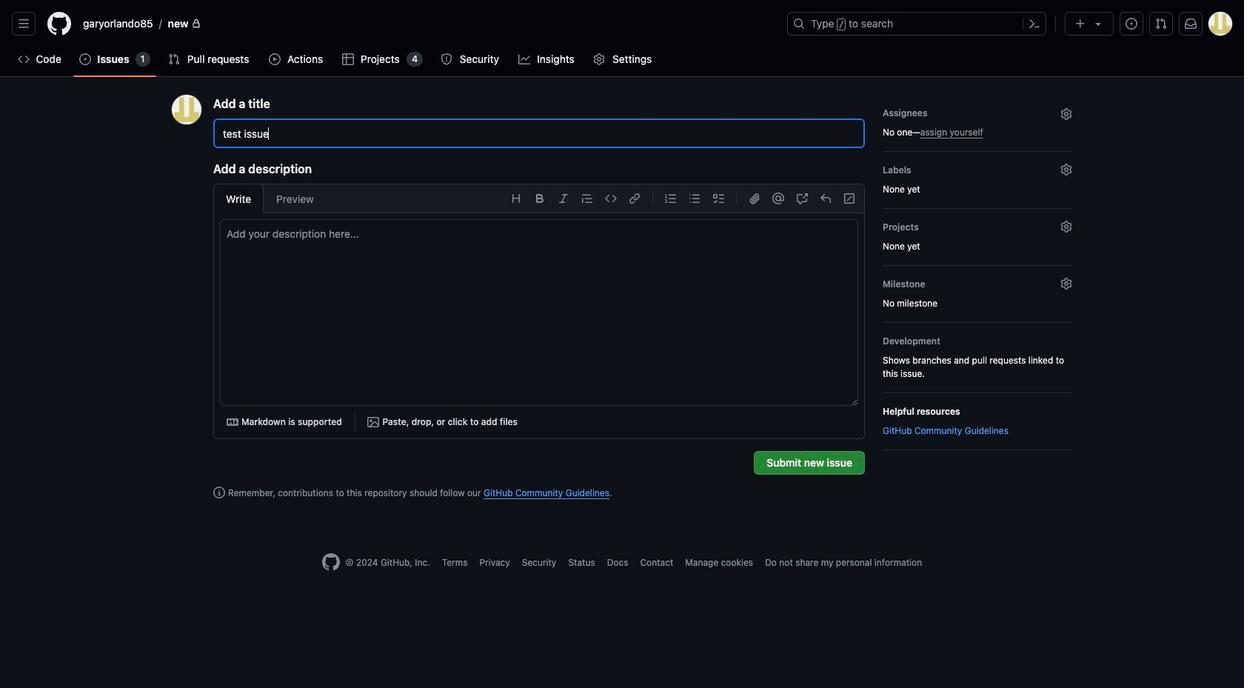 Task type: vqa. For each thing, say whether or not it's contained in the screenshot.
lock icon
yes



Task type: locate. For each thing, give the bounding box(es) containing it.
git pull request image
[[168, 53, 180, 65]]

  text field
[[221, 220, 858, 405]]

issue opened image
[[1126, 18, 1138, 30]]

command palette image
[[1029, 18, 1041, 30]]

info image
[[213, 487, 225, 498]]

graph image
[[518, 53, 530, 65]]

code image
[[18, 53, 30, 65]]

play image
[[269, 53, 280, 65]]

gear image
[[594, 53, 605, 65], [1061, 164, 1072, 176], [1061, 221, 1072, 233], [1061, 278, 1072, 290]]

list
[[77, 12, 778, 36]]

homepage image
[[47, 12, 71, 36], [322, 553, 340, 571]]

0 horizontal spatial homepage image
[[47, 12, 71, 36]]

markdown image
[[227, 416, 238, 428]]

1 horizontal spatial homepage image
[[322, 553, 340, 571]]

git pull request image
[[1155, 18, 1167, 30]]

1 vertical spatial homepage image
[[322, 553, 340, 571]]

lock image
[[191, 19, 200, 28]]

shield image
[[441, 53, 453, 65]]

0 vertical spatial homepage image
[[47, 12, 71, 36]]

@garyorlando85 image
[[172, 95, 201, 124]]

tab panel
[[214, 219, 864, 438]]



Task type: describe. For each thing, give the bounding box(es) containing it.
plus image
[[1075, 18, 1087, 30]]

triangle down image
[[1092, 18, 1104, 30]]

image image
[[368, 416, 380, 428]]

Title text field
[[213, 119, 865, 148]]

gear image
[[1061, 108, 1072, 120]]

notifications image
[[1185, 18, 1197, 30]]

issue opened image
[[80, 53, 91, 65]]

table image
[[342, 53, 354, 65]]

add a comment tab list
[[213, 184, 327, 213]]



